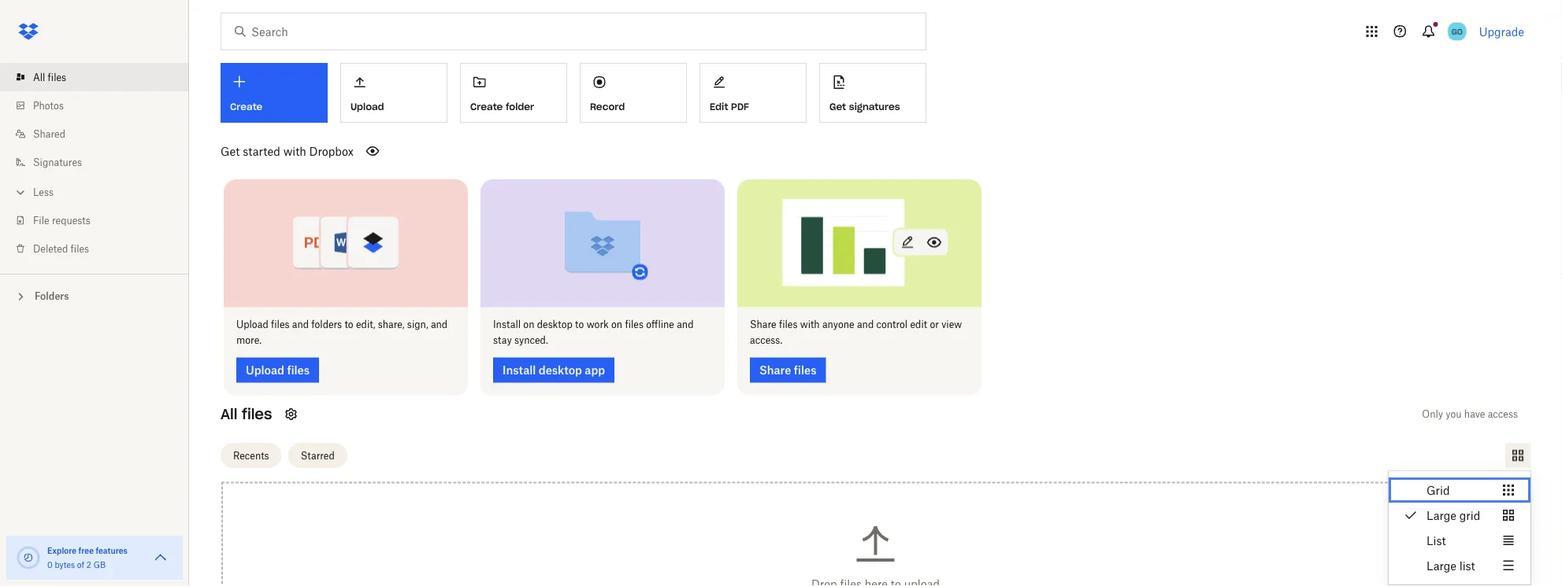 Task type: vqa. For each thing, say whether or not it's contained in the screenshot.
A
no



Task type: describe. For each thing, give the bounding box(es) containing it.
features
[[96, 546, 128, 556]]

folders
[[35, 291, 69, 302]]

share files with anyone and control edit or view access.
[[750, 319, 962, 347]]

list radio item
[[1389, 529, 1531, 554]]

create
[[470, 101, 503, 113]]

started
[[243, 145, 280, 158]]

less image
[[13, 185, 28, 200]]

2
[[86, 560, 91, 570]]

list
[[1427, 534, 1446, 548]]

and inside share files with anyone and control edit or view access.
[[857, 319, 874, 331]]

folder
[[506, 101, 534, 113]]

more.
[[236, 335, 262, 347]]

2 and from the left
[[431, 319, 448, 331]]

all files list item
[[0, 63, 189, 91]]

access.
[[750, 335, 782, 347]]

large for large grid
[[1427, 509, 1456, 523]]

large grid radio item
[[1389, 503, 1531, 529]]

signatures
[[33, 156, 82, 168]]

and inside install on desktop to work on files offline and stay synced.
[[677, 319, 694, 331]]

view
[[941, 319, 962, 331]]

offline
[[646, 319, 674, 331]]

edit,
[[356, 319, 375, 331]]

deleted files link
[[13, 235, 189, 263]]

file requests link
[[13, 206, 189, 235]]

upgrade link
[[1479, 25, 1524, 38]]

edit
[[910, 319, 927, 331]]

1 vertical spatial all files
[[221, 406, 272, 424]]

bytes
[[55, 560, 75, 570]]

grid
[[1459, 509, 1480, 523]]

2 on from the left
[[611, 319, 622, 331]]

stay
[[493, 335, 512, 347]]

large grid
[[1427, 509, 1480, 523]]

recents button
[[221, 444, 282, 469]]

1 vertical spatial all
[[221, 406, 237, 424]]

grid radio item
[[1389, 478, 1531, 503]]

files inside install on desktop to work on files offline and stay synced.
[[625, 319, 644, 331]]

have
[[1464, 409, 1485, 421]]

files inside share files with anyone and control edit or view access.
[[779, 319, 798, 331]]

get for get signatures
[[829, 101, 846, 113]]

all files link
[[13, 63, 189, 91]]

get for get started with dropbox
[[221, 145, 240, 158]]

file requests
[[33, 215, 90, 226]]

free
[[78, 546, 94, 556]]

to inside install on desktop to work on files offline and stay synced.
[[575, 319, 584, 331]]

only you have access
[[1422, 409, 1518, 421]]

dropbox
[[309, 145, 354, 158]]

less
[[33, 186, 54, 198]]

photos
[[33, 100, 64, 111]]

edit
[[710, 101, 728, 113]]

folders button
[[0, 284, 189, 308]]

share
[[750, 319, 776, 331]]

list
[[1459, 560, 1475, 573]]

starred
[[301, 450, 335, 462]]

shared
[[33, 128, 65, 140]]

requests
[[52, 215, 90, 226]]

deleted files
[[33, 243, 89, 255]]

1 on from the left
[[523, 319, 534, 331]]

edit pdf
[[710, 101, 749, 113]]



Task type: locate. For each thing, give the bounding box(es) containing it.
1 to from the left
[[345, 319, 353, 331]]

grid
[[1427, 484, 1450, 497]]

explore free features 0 bytes of 2 gb
[[47, 546, 128, 570]]

files inside upload files and folders to edit, share, sign, and more.
[[271, 319, 290, 331]]

record
[[590, 101, 625, 113]]

files right share
[[779, 319, 798, 331]]

edit pdf button
[[700, 63, 807, 123]]

get left the signatures
[[829, 101, 846, 113]]

shared link
[[13, 120, 189, 148]]

all files up recents
[[221, 406, 272, 424]]

1 horizontal spatial on
[[611, 319, 622, 331]]

and right sign,
[[431, 319, 448, 331]]

large inside radio item
[[1427, 560, 1456, 573]]

install
[[493, 319, 521, 331]]

files inside 'list item'
[[48, 71, 66, 83]]

get
[[829, 101, 846, 113], [221, 145, 240, 158]]

to left "work"
[[575, 319, 584, 331]]

file
[[33, 215, 49, 226]]

sign,
[[407, 319, 428, 331]]

get signatures
[[829, 101, 900, 113]]

list
[[0, 54, 189, 274]]

large down list
[[1427, 560, 1456, 573]]

files up recents
[[242, 406, 272, 424]]

on
[[523, 319, 534, 331], [611, 319, 622, 331]]

with inside share files with anyone and control edit or view access.
[[800, 319, 820, 331]]

and right offline
[[677, 319, 694, 331]]

with for files
[[800, 319, 820, 331]]

install on desktop to work on files offline and stay synced.
[[493, 319, 694, 347]]

with for started
[[283, 145, 306, 158]]

folders
[[311, 319, 342, 331]]

2 to from the left
[[575, 319, 584, 331]]

and
[[292, 319, 309, 331], [431, 319, 448, 331], [677, 319, 694, 331], [857, 319, 874, 331]]

control
[[876, 319, 908, 331]]

files
[[48, 71, 66, 83], [71, 243, 89, 255], [271, 319, 290, 331], [625, 319, 644, 331], [779, 319, 798, 331], [242, 406, 272, 424]]

get started with dropbox
[[221, 145, 354, 158]]

get signatures button
[[819, 63, 926, 123]]

photos link
[[13, 91, 189, 120]]

large list radio item
[[1389, 554, 1531, 579]]

and left control
[[857, 319, 874, 331]]

or
[[930, 319, 939, 331]]

to left edit, on the left of page
[[345, 319, 353, 331]]

0
[[47, 560, 53, 570]]

access
[[1488, 409, 1518, 421]]

4 and from the left
[[857, 319, 874, 331]]

large list
[[1427, 560, 1475, 573]]

files right upload
[[271, 319, 290, 331]]

1 horizontal spatial to
[[575, 319, 584, 331]]

of
[[77, 560, 84, 570]]

2 large from the top
[[1427, 560, 1456, 573]]

signatures link
[[13, 148, 189, 176]]

create folder button
[[460, 63, 567, 123]]

large
[[1427, 509, 1456, 523], [1427, 560, 1456, 573]]

recents
[[233, 450, 269, 462]]

0 horizontal spatial with
[[283, 145, 306, 158]]

deleted
[[33, 243, 68, 255]]

on right "work"
[[611, 319, 622, 331]]

0 vertical spatial all files
[[33, 71, 66, 83]]

on up synced.
[[523, 319, 534, 331]]

all inside all files link
[[33, 71, 45, 83]]

1 large from the top
[[1427, 509, 1456, 523]]

upload
[[236, 319, 268, 331]]

all files up photos at left
[[33, 71, 66, 83]]

share,
[[378, 319, 405, 331]]

list containing all files
[[0, 54, 189, 274]]

get inside button
[[829, 101, 846, 113]]

all files
[[33, 71, 66, 83], [221, 406, 272, 424]]

with
[[283, 145, 306, 158], [800, 319, 820, 331]]

with left anyone
[[800, 319, 820, 331]]

0 horizontal spatial all
[[33, 71, 45, 83]]

1 horizontal spatial all files
[[221, 406, 272, 424]]

1 horizontal spatial with
[[800, 319, 820, 331]]

0 vertical spatial get
[[829, 101, 846, 113]]

to
[[345, 319, 353, 331], [575, 319, 584, 331]]

1 vertical spatial large
[[1427, 560, 1456, 573]]

0 vertical spatial all
[[33, 71, 45, 83]]

explore
[[47, 546, 77, 556]]

signatures
[[849, 101, 900, 113]]

0 vertical spatial with
[[283, 145, 306, 158]]

all files inside 'list item'
[[33, 71, 66, 83]]

gb
[[93, 560, 106, 570]]

upload files and folders to edit, share, sign, and more.
[[236, 319, 448, 347]]

0 horizontal spatial get
[[221, 145, 240, 158]]

dropbox image
[[13, 16, 44, 47]]

quota usage element
[[16, 546, 41, 571]]

starred button
[[288, 444, 347, 469]]

files up photos at left
[[48, 71, 66, 83]]

synced.
[[514, 335, 548, 347]]

anyone
[[822, 319, 854, 331]]

get left started at the top of the page
[[221, 145, 240, 158]]

only
[[1422, 409, 1443, 421]]

all up photos at left
[[33, 71, 45, 83]]

files left offline
[[625, 319, 644, 331]]

all up recents
[[221, 406, 237, 424]]

you
[[1446, 409, 1462, 421]]

work
[[587, 319, 609, 331]]

large down 'grid'
[[1427, 509, 1456, 523]]

0 vertical spatial large
[[1427, 509, 1456, 523]]

record button
[[580, 63, 687, 123]]

1 horizontal spatial get
[[829, 101, 846, 113]]

and left folders
[[292, 319, 309, 331]]

1 and from the left
[[292, 319, 309, 331]]

files right deleted
[[71, 243, 89, 255]]

with right started at the top of the page
[[283, 145, 306, 158]]

upgrade
[[1479, 25, 1524, 38]]

1 vertical spatial get
[[221, 145, 240, 158]]

large inside radio item
[[1427, 509, 1456, 523]]

create folder
[[470, 101, 534, 113]]

0 horizontal spatial all files
[[33, 71, 66, 83]]

1 horizontal spatial all
[[221, 406, 237, 424]]

desktop
[[537, 319, 573, 331]]

0 horizontal spatial to
[[345, 319, 353, 331]]

1 vertical spatial with
[[800, 319, 820, 331]]

3 and from the left
[[677, 319, 694, 331]]

pdf
[[731, 101, 749, 113]]

0 horizontal spatial on
[[523, 319, 534, 331]]

large for large list
[[1427, 560, 1456, 573]]

all
[[33, 71, 45, 83], [221, 406, 237, 424]]

to inside upload files and folders to edit, share, sign, and more.
[[345, 319, 353, 331]]



